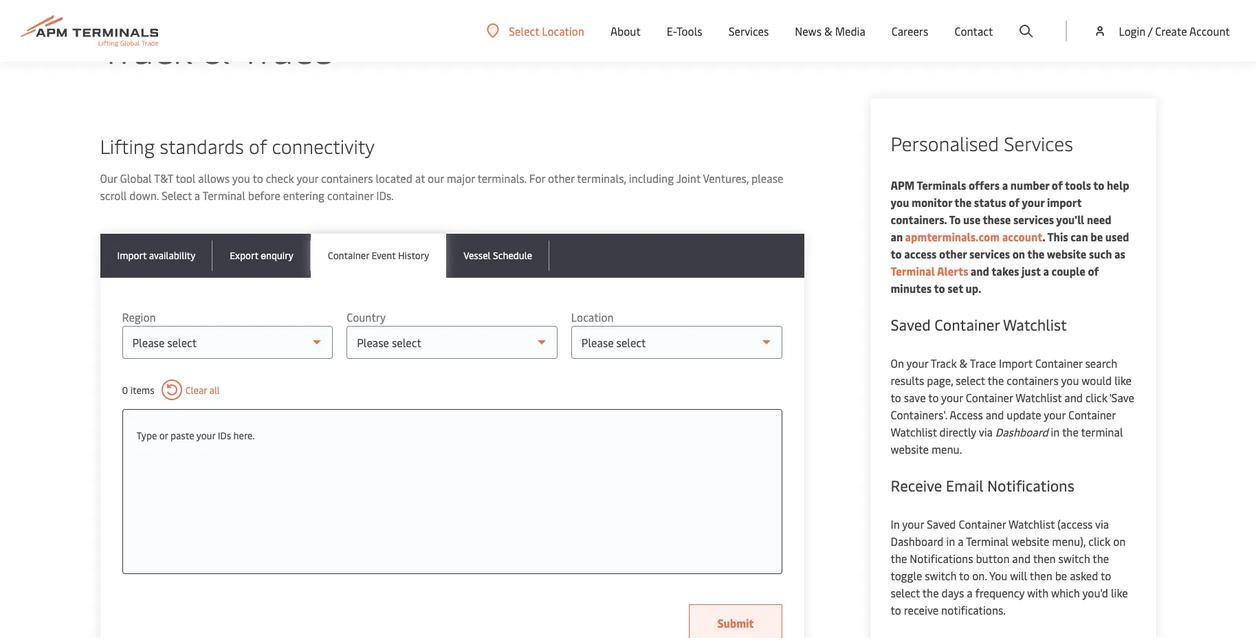 Task type: locate. For each thing, give the bounding box(es) containing it.
1 horizontal spatial containers
[[1007, 373, 1059, 388]]

be down need
[[1091, 229, 1103, 244]]

your down page,
[[942, 390, 963, 405]]

1 horizontal spatial select
[[956, 373, 986, 388]]

access
[[905, 246, 937, 261]]

switch up days
[[925, 568, 957, 583]]

media
[[835, 23, 866, 39]]

0 vertical spatial on
[[1013, 246, 1026, 261]]

your up results
[[907, 356, 929, 371]]

import
[[117, 249, 147, 262], [999, 356, 1033, 371]]

select
[[509, 23, 539, 38], [162, 188, 192, 203]]

services up . at the right top
[[1014, 212, 1055, 227]]

a inside apm terminals offers a number of tools to help you monitor the status of your import containers. to use these services you'll need an
[[1003, 177, 1009, 193]]

0 vertical spatial click
[[1086, 390, 1108, 405]]

terminal inside the in your saved container watchlist (access via dashboard in a terminal website menu), click on the notifications button and then switch the toggle switch to on. you will then be asked to select the days a frequency with which you'd like to receive notifications.
[[966, 534, 1009, 549]]

2 vertical spatial website
[[1012, 534, 1050, 549]]

track
[[100, 20, 192, 74], [931, 356, 957, 371]]

container event history
[[328, 249, 429, 262]]

an
[[891, 229, 903, 244]]

container inside the in your saved container watchlist (access via dashboard in a terminal website menu), click on the notifications button and then switch the toggle switch to on. you will then be asked to select the days a frequency with which you'd like to receive notifications.
[[959, 517, 1007, 532]]

apm
[[891, 177, 915, 193]]

your inside our global t&t tool allows you to check your containers located at our major terminals. for other terminals, including joint ventures, please scroll down. select a terminal before entering container ids.
[[297, 171, 319, 186]]

personalised services
[[891, 130, 1074, 156]]

you right allows at left
[[232, 171, 250, 186]]

1 vertical spatial containers
[[1007, 373, 1059, 388]]

email
[[946, 475, 984, 496]]

website for this
[[1047, 246, 1087, 261]]

1 horizontal spatial terminal
[[891, 263, 935, 279]]

0 horizontal spatial other
[[548, 171, 575, 186]]

the right page,
[[988, 373, 1005, 388]]

1 vertical spatial click
[[1089, 534, 1111, 549]]

1 vertical spatial via
[[1096, 517, 1110, 532]]

&
[[202, 20, 231, 74], [825, 23, 833, 39], [960, 356, 968, 371]]

services up number
[[1004, 130, 1074, 156]]

of
[[249, 133, 267, 159], [1052, 177, 1063, 193], [1009, 195, 1020, 210], [1088, 263, 1099, 279]]

submit button
[[690, 605, 782, 638]]

switch
[[1059, 551, 1091, 566], [925, 568, 957, 583]]

in left terminal
[[1051, 424, 1060, 440]]

minutes
[[891, 281, 932, 296]]

website down containers'.
[[891, 442, 929, 457]]

1 horizontal spatial dashboard
[[996, 424, 1049, 440]]

entering
[[283, 188, 325, 203]]

0 vertical spatial terminal
[[203, 188, 245, 203]]

about
[[611, 23, 641, 39]]

click inside the in your saved container watchlist (access via dashboard in a terminal website menu), click on the notifications button and then switch the toggle switch to on. you will then be asked to select the days a frequency with which you'd like to receive notifications.
[[1089, 534, 1111, 549]]

you down apm
[[891, 195, 910, 210]]

/
[[1149, 23, 1153, 39]]

then down menu), in the right bottom of the page
[[1034, 551, 1056, 566]]

import up update
[[999, 356, 1033, 371]]

0 vertical spatial location
[[542, 23, 585, 38]]

a
[[1003, 177, 1009, 193], [195, 188, 200, 203], [1044, 263, 1050, 279], [958, 534, 964, 549], [967, 585, 973, 600]]

0 horizontal spatial via
[[979, 424, 993, 440]]

terminal inside . this can be used to access other services on the website such as terminal alerts
[[891, 263, 935, 279]]

services up takes
[[970, 246, 1011, 261]]

be inside . this can be used to access other services on the website such as terminal alerts
[[1091, 229, 1103, 244]]

the inside in the terminal website menu.
[[1063, 424, 1079, 440]]

0 vertical spatial trace
[[240, 20, 333, 74]]

on down account
[[1013, 246, 1026, 261]]

0 horizontal spatial dashboard
[[891, 534, 944, 549]]

0 vertical spatial select
[[509, 23, 539, 38]]

terminal up button
[[966, 534, 1009, 549]]

& inside dropdown button
[[825, 23, 833, 39]]

0 horizontal spatial services
[[970, 246, 1011, 261]]

our global t&t tool allows you to check your containers located at our major terminals. for other terminals, including joint ventures, please scroll down. select a terminal before entering container ids.
[[100, 171, 784, 203]]

1 horizontal spatial you
[[891, 195, 910, 210]]

of down such
[[1088, 263, 1099, 279]]

couple
[[1052, 263, 1086, 279]]

0 vertical spatial containers
[[321, 171, 373, 186]]

country
[[347, 310, 386, 325]]

the left terminal
[[1063, 424, 1079, 440]]

select down toggle
[[891, 585, 920, 600]]

1 vertical spatial like
[[1111, 585, 1129, 600]]

1 vertical spatial on
[[1114, 534, 1126, 549]]

availability
[[149, 249, 196, 262]]

terminal up minutes on the right
[[891, 263, 935, 279]]

a right offers
[[1003, 177, 1009, 193]]

and inside the in your saved container watchlist (access via dashboard in a terminal website menu), click on the notifications button and then switch the toggle switch to on. you will then be asked to select the days a frequency with which you'd like to receive notifications.
[[1013, 551, 1031, 566]]

to up you'd
[[1101, 568, 1112, 583]]

terminal down allows at left
[[203, 188, 245, 203]]

saved down minutes on the right
[[891, 314, 931, 335]]

our
[[100, 171, 117, 186]]

0 vertical spatial notifications
[[988, 475, 1075, 496]]

1 horizontal spatial in
[[1051, 424, 1060, 440]]

then up "with"
[[1030, 568, 1053, 583]]

login / create account link
[[1094, 0, 1231, 62]]

to
[[950, 212, 961, 227]]

global
[[120, 171, 152, 186]]

1 horizontal spatial other
[[940, 246, 967, 261]]

website up couple
[[1047, 246, 1087, 261]]

or
[[159, 429, 168, 442]]

1 horizontal spatial on
[[1114, 534, 1126, 549]]

1 vertical spatial in
[[947, 534, 956, 549]]

and up will
[[1013, 551, 1031, 566]]

saved
[[891, 314, 931, 335], [927, 517, 956, 532]]

a inside our global t&t tool allows you to check your containers located at our major terminals. for other terminals, including joint ventures, please scroll down. select a terminal before entering container ids.
[[195, 188, 200, 203]]

you'll
[[1057, 212, 1085, 227]]

and up the up.
[[971, 263, 990, 279]]

1 vertical spatial select
[[891, 585, 920, 600]]

allows
[[198, 171, 230, 186]]

vessel
[[464, 249, 491, 262]]

here.
[[234, 429, 255, 442]]

joint
[[677, 171, 701, 186]]

2 vertical spatial you
[[1062, 373, 1080, 388]]

of inside and takes just a couple of minutes to set up.
[[1088, 263, 1099, 279]]

1 vertical spatial you
[[891, 195, 910, 210]]

a down tool
[[195, 188, 200, 203]]

the up to
[[955, 195, 972, 210]]

asked
[[1070, 568, 1099, 583]]

watchlist up update
[[1016, 390, 1062, 405]]

0 horizontal spatial terminal
[[203, 188, 245, 203]]

website up will
[[1012, 534, 1050, 549]]

switch down menu), in the right bottom of the page
[[1059, 551, 1091, 566]]

0 horizontal spatial be
[[1056, 568, 1068, 583]]

tools
[[1065, 177, 1092, 193]]

apm terminals offers a number of tools to help you monitor the status of your import containers. to use these services you'll need an
[[891, 177, 1130, 244]]

in up days
[[947, 534, 956, 549]]

0 horizontal spatial on
[[1013, 246, 1026, 261]]

track inside on your track & trace import container search results page, select the containers you would like to save to your container watchlist and click 'save containers'. access and update your container watchlist directly via
[[931, 356, 957, 371]]

clear
[[185, 383, 207, 397]]

2 horizontal spatial &
[[960, 356, 968, 371]]

website inside the in your saved container watchlist (access via dashboard in a terminal website menu), click on the notifications button and then switch the toggle switch to on. you will then be asked to select the days a frequency with which you'd like to receive notifications.
[[1012, 534, 1050, 549]]

1 vertical spatial saved
[[927, 517, 956, 532]]

you
[[232, 171, 250, 186], [891, 195, 910, 210], [1062, 373, 1080, 388]]

used
[[1106, 229, 1130, 244]]

your down number
[[1022, 195, 1045, 210]]

notifications
[[988, 475, 1075, 496], [910, 551, 974, 566]]

at
[[415, 171, 425, 186]]

website for your
[[1012, 534, 1050, 549]]

your left ids
[[197, 429, 216, 442]]

be up which
[[1056, 568, 1068, 583]]

notifications inside the in your saved container watchlist (access via dashboard in a terminal website menu), click on the notifications button and then switch the toggle switch to on. you will then be asked to select the days a frequency with which you'd like to receive notifications.
[[910, 551, 974, 566]]

container up button
[[959, 517, 1007, 532]]

click down would
[[1086, 390, 1108, 405]]

tab list containing import availability
[[100, 234, 804, 278]]

1 vertical spatial services
[[970, 246, 1011, 261]]

down.
[[130, 188, 159, 203]]

the up just
[[1028, 246, 1045, 261]]

& for trace
[[202, 20, 231, 74]]

0 horizontal spatial containers
[[321, 171, 373, 186]]

1 horizontal spatial be
[[1091, 229, 1103, 244]]

your inside apm terminals offers a number of tools to help you monitor the status of your import containers. to use these services you'll need an
[[1022, 195, 1045, 210]]

0 vertical spatial via
[[979, 424, 993, 440]]

you
[[990, 568, 1008, 583]]

containers up container
[[321, 171, 373, 186]]

be inside the in your saved container watchlist (access via dashboard in a terminal website menu), click on the notifications button and then switch the toggle switch to on. you will then be asked to select the days a frequency with which you'd like to receive notifications.
[[1056, 568, 1068, 583]]

0 horizontal spatial trace
[[240, 20, 333, 74]]

dashboard down update
[[996, 424, 1049, 440]]

frequency
[[976, 585, 1025, 600]]

1 vertical spatial other
[[940, 246, 967, 261]]

services
[[1014, 212, 1055, 227], [970, 246, 1011, 261]]

2 horizontal spatial you
[[1062, 373, 1080, 388]]

page,
[[927, 373, 954, 388]]

terminal
[[203, 188, 245, 203], [891, 263, 935, 279], [966, 534, 1009, 549]]

your right 'in'
[[903, 517, 925, 532]]

1 vertical spatial be
[[1056, 568, 1068, 583]]

0 horizontal spatial in
[[947, 534, 956, 549]]

a right just
[[1044, 263, 1050, 279]]

0 horizontal spatial import
[[117, 249, 147, 262]]

to inside apm terminals offers a number of tools to help you monitor the status of your import containers. to use these services you'll need an
[[1094, 177, 1105, 193]]

1 horizontal spatial via
[[1096, 517, 1110, 532]]

services button
[[729, 0, 769, 62]]

0 horizontal spatial switch
[[925, 568, 957, 583]]

0 vertical spatial track
[[100, 20, 192, 74]]

None text field
[[137, 424, 768, 448]]

0 vertical spatial switch
[[1059, 551, 1091, 566]]

0 horizontal spatial notifications
[[910, 551, 974, 566]]

like up 'save at bottom right
[[1115, 373, 1132, 388]]

1 horizontal spatial import
[[999, 356, 1033, 371]]

use
[[964, 212, 981, 227]]

1 vertical spatial import
[[999, 356, 1033, 371]]

notifications up days
[[910, 551, 974, 566]]

0 vertical spatial select
[[956, 373, 986, 388]]

to down the an
[[891, 246, 902, 261]]

the up toggle
[[891, 551, 908, 566]]

1 horizontal spatial services
[[1014, 212, 1055, 227]]

0 vertical spatial you
[[232, 171, 250, 186]]

1 horizontal spatial track
[[931, 356, 957, 371]]

1 horizontal spatial trace
[[970, 356, 997, 371]]

select right page,
[[956, 373, 986, 388]]

0 vertical spatial dashboard
[[996, 424, 1049, 440]]

watchlist up menu), in the right bottom of the page
[[1009, 517, 1055, 532]]

tab list
[[100, 234, 804, 278]]

еnquiry
[[261, 249, 294, 262]]

via down access
[[979, 424, 993, 440]]

select inside on your track & trace import container search results page, select the containers you would like to save to your container watchlist and click 'save containers'. access and update your container watchlist directly via
[[956, 373, 986, 388]]

scroll
[[100, 188, 127, 203]]

container left "event"
[[328, 249, 369, 262]]

0 horizontal spatial you
[[232, 171, 250, 186]]

0 vertical spatial like
[[1115, 373, 1132, 388]]

the inside on your track & trace import container search results page, select the containers you would like to save to your container watchlist and click 'save containers'. access and update your container watchlist directly via
[[988, 373, 1005, 388]]

your up entering on the left
[[297, 171, 319, 186]]

lifting
[[100, 133, 155, 159]]

0 horizontal spatial select
[[162, 188, 192, 203]]

be
[[1091, 229, 1103, 244], [1056, 568, 1068, 583]]

other inside our global t&t tool allows you to check your containers located at our major terminals. for other terminals, including joint ventures, please scroll down. select a terminal before entering container ids.
[[548, 171, 575, 186]]

0 vertical spatial other
[[548, 171, 575, 186]]

1 vertical spatial trace
[[970, 356, 997, 371]]

1 horizontal spatial switch
[[1059, 551, 1091, 566]]

to up before
[[253, 171, 263, 186]]

0 vertical spatial services
[[729, 23, 769, 39]]

website inside . this can be used to access other services on the website such as terminal alerts
[[1047, 246, 1087, 261]]

and up in the terminal website menu.
[[986, 407, 1005, 422]]

careers button
[[892, 0, 929, 62]]

to inside our global t&t tool allows you to check your containers located at our major terminals. for other terminals, including joint ventures, please scroll down. select a terminal before entering container ids.
[[253, 171, 263, 186]]

on right menu), in the right bottom of the page
[[1114, 534, 1126, 549]]

services right tools
[[729, 23, 769, 39]]

containers up update
[[1007, 373, 1059, 388]]

2 horizontal spatial terminal
[[966, 534, 1009, 549]]

these
[[983, 212, 1011, 227]]

import left availability
[[117, 249, 147, 262]]

watchlist inside the in your saved container watchlist (access via dashboard in a terminal website menu), click on the notifications button and then switch the toggle switch to on. you will then be asked to select the days a frequency with which you'd like to receive notifications.
[[1009, 517, 1055, 532]]

dashboard down 'in'
[[891, 534, 944, 549]]

notifications down in the terminal website menu.
[[988, 475, 1075, 496]]

in inside in the terminal website menu.
[[1051, 424, 1060, 440]]

0 vertical spatial services
[[1014, 212, 1055, 227]]

connectivity
[[272, 133, 375, 159]]

. this can be used to access other services on the website such as terminal alerts
[[891, 229, 1130, 279]]

0 vertical spatial be
[[1091, 229, 1103, 244]]

1 vertical spatial dashboard
[[891, 534, 944, 549]]

saved down email
[[927, 517, 956, 532]]

you left would
[[1062, 373, 1080, 388]]

2 vertical spatial terminal
[[966, 534, 1009, 549]]

to left set
[[934, 281, 946, 296]]

1 horizontal spatial services
[[1004, 130, 1074, 156]]

via right (access
[[1096, 517, 1110, 532]]

to inside and takes just a couple of minutes to set up.
[[934, 281, 946, 296]]

on inside the in your saved container watchlist (access via dashboard in a terminal website menu), click on the notifications button and then switch the toggle switch to on. you will then be asked to select the days a frequency with which you'd like to receive notifications.
[[1114, 534, 1126, 549]]

contact button
[[955, 0, 994, 62]]

0 horizontal spatial track
[[100, 20, 192, 74]]

of up check
[[249, 133, 267, 159]]

other right for
[[548, 171, 575, 186]]

0 vertical spatial in
[[1051, 424, 1060, 440]]

our
[[428, 171, 444, 186]]

0 vertical spatial import
[[117, 249, 147, 262]]

button
[[976, 551, 1010, 566]]

personalised
[[891, 130, 1000, 156]]

other up alerts
[[940, 246, 967, 261]]

export
[[230, 249, 258, 262]]

1 vertical spatial notifications
[[910, 551, 974, 566]]

1 vertical spatial terminal
[[891, 263, 935, 279]]

1 vertical spatial switch
[[925, 568, 957, 583]]

via inside on your track & trace import container search results page, select the containers you would like to save to your container watchlist and click 'save containers'. access and update your container watchlist directly via
[[979, 424, 993, 440]]

to left the help
[[1094, 177, 1105, 193]]

news & media
[[795, 23, 866, 39]]

vessel schedule button
[[447, 234, 550, 278]]

1 horizontal spatial &
[[825, 23, 833, 39]]

services inside . this can be used to access other services on the website such as terminal alerts
[[970, 246, 1011, 261]]

0 vertical spatial website
[[1047, 246, 1087, 261]]

0 horizontal spatial select
[[891, 585, 920, 600]]

in
[[1051, 424, 1060, 440], [947, 534, 956, 549]]

vessel schedule
[[464, 249, 533, 262]]

1 vertical spatial select
[[162, 188, 192, 203]]

number
[[1011, 177, 1050, 193]]

a right days
[[967, 585, 973, 600]]

like right you'd
[[1111, 585, 1129, 600]]

items
[[130, 383, 155, 397]]

login / create account
[[1119, 23, 1231, 39]]

0 horizontal spatial services
[[729, 23, 769, 39]]

export еnquiry
[[230, 249, 294, 262]]

terminals.
[[478, 171, 527, 186]]

click down (access
[[1089, 534, 1111, 549]]

0 horizontal spatial &
[[202, 20, 231, 74]]

1 vertical spatial track
[[931, 356, 957, 371]]

which
[[1052, 585, 1080, 600]]

1 vertical spatial website
[[891, 442, 929, 457]]



Task type: describe. For each thing, give the bounding box(es) containing it.
and down would
[[1065, 390, 1083, 405]]

menu.
[[932, 442, 963, 457]]

1 horizontal spatial select
[[509, 23, 539, 38]]

terminals
[[917, 177, 967, 193]]

region
[[122, 310, 156, 325]]

of up import
[[1052, 177, 1063, 193]]

on
[[891, 356, 904, 371]]

apmterminals.com account
[[903, 229, 1043, 244]]

terminal
[[1082, 424, 1124, 440]]

container down the up.
[[935, 314, 1000, 335]]

0 vertical spatial saved
[[891, 314, 931, 335]]

update
[[1007, 407, 1042, 422]]

to down page,
[[929, 390, 939, 405]]

to left the on.
[[960, 568, 970, 583]]

& for media
[[825, 23, 833, 39]]

toggle
[[891, 568, 923, 583]]

in your saved container watchlist (access via dashboard in a terminal website menu), click on the notifications button and then switch the toggle switch to on. you will then be asked to select the days a frequency with which you'd like to receive notifications.
[[891, 517, 1129, 618]]

clear all button
[[161, 380, 220, 400]]

and takes just a couple of minutes to set up.
[[891, 263, 1099, 296]]

on inside . this can be used to access other services on the website such as terminal alerts
[[1013, 246, 1026, 261]]

to left receive
[[891, 603, 902, 618]]

the inside apm terminals offers a number of tools to help you monitor the status of your import containers. to use these services you'll need an
[[955, 195, 972, 210]]

containers inside our global t&t tool allows you to check your containers located at our major terminals. for other terminals, including joint ventures, please scroll down. select a terminal before entering container ids.
[[321, 171, 373, 186]]

results
[[891, 373, 925, 388]]

news
[[795, 23, 822, 39]]

receive email notifications
[[891, 475, 1075, 496]]

e-
[[667, 23, 677, 39]]

and inside and takes just a couple of minutes to set up.
[[971, 263, 990, 279]]

menu),
[[1053, 534, 1086, 549]]

in inside the in your saved container watchlist (access via dashboard in a terminal website menu), click on the notifications button and then switch the toggle switch to on. you will then be asked to select the days a frequency with which you'd like to receive notifications.
[[947, 534, 956, 549]]

import availability
[[117, 249, 196, 262]]

containers inside on your track & trace import container search results page, select the containers you would like to save to your container watchlist and click 'save containers'. access and update your container watchlist directly via
[[1007, 373, 1059, 388]]

your inside the in your saved container watchlist (access via dashboard in a terminal website menu), click on the notifications button and then switch the toggle switch to on. you will then be asked to select the days a frequency with which you'd like to receive notifications.
[[903, 517, 925, 532]]

like inside on your track & trace import container search results page, select the containers you would like to save to your container watchlist and click 'save containers'. access and update your container watchlist directly via
[[1115, 373, 1132, 388]]

in the terminal website menu.
[[891, 424, 1124, 457]]

up.
[[966, 281, 982, 296]]

0
[[122, 383, 128, 397]]

select inside our global t&t tool allows you to check your containers located at our major terminals. for other terminals, including joint ventures, please scroll down. select a terminal before entering container ids.
[[162, 188, 192, 203]]

type or paste your ids here.
[[137, 429, 255, 442]]

0 items
[[122, 383, 155, 397]]

including
[[629, 171, 674, 186]]

lifting standards of connectivity
[[100, 133, 375, 159]]

alerts
[[938, 263, 969, 279]]

account
[[1003, 229, 1043, 244]]

a up days
[[958, 534, 964, 549]]

save
[[904, 390, 926, 405]]

container up would
[[1036, 356, 1083, 371]]

saved container watchlist
[[891, 314, 1067, 335]]

just
[[1022, 263, 1041, 279]]

type
[[137, 429, 157, 442]]

container
[[327, 188, 374, 203]]

all
[[210, 383, 220, 397]]

please
[[752, 171, 784, 186]]

account
[[1190, 23, 1231, 39]]

container up access
[[966, 390, 1014, 405]]

track & trace
[[100, 20, 333, 74]]

ids.
[[376, 188, 394, 203]]

you inside on your track & trace import container search results page, select the containers you would like to save to your container watchlist and click 'save containers'. access and update your container watchlist directly via
[[1062, 373, 1080, 388]]

check
[[266, 171, 294, 186]]

careers
[[892, 23, 929, 39]]

submit
[[718, 616, 754, 631]]

select inside the in your saved container watchlist (access via dashboard in a terminal website menu), click on the notifications button and then switch the toggle switch to on. you will then be asked to select the days a frequency with which you'd like to receive notifications.
[[891, 585, 920, 600]]

login
[[1119, 23, 1146, 39]]

news & media button
[[795, 0, 866, 62]]

ids
[[218, 429, 231, 442]]

e-tools button
[[667, 0, 703, 62]]

import inside button
[[117, 249, 147, 262]]

other inside . this can be used to access other services on the website such as terminal alerts
[[940, 246, 967, 261]]

located
[[376, 171, 413, 186]]

on your track & trace import container search results page, select the containers you would like to save to your container watchlist and click 'save containers'. access and update your container watchlist directly via
[[891, 356, 1135, 440]]

container up terminal
[[1069, 407, 1116, 422]]

like inside the in your saved container watchlist (access via dashboard in a terminal website menu), click on the notifications button and then switch the toggle switch to on. you will then be asked to select the days a frequency with which you'd like to receive notifications.
[[1111, 585, 1129, 600]]

trace inside on your track & trace import container search results page, select the containers you would like to save to your container watchlist and click 'save containers'. access and update your container watchlist directly via
[[970, 356, 997, 371]]

container event history button
[[311, 234, 447, 278]]

you inside apm terminals offers a number of tools to help you monitor the status of your import containers. to use these services you'll need an
[[891, 195, 910, 210]]

import inside on your track & trace import container search results page, select the containers you would like to save to your container watchlist and click 'save containers'. access and update your container watchlist directly via
[[999, 356, 1033, 371]]

you'd
[[1083, 585, 1109, 600]]

dashboard inside the in your saved container watchlist (access via dashboard in a terminal website menu), click on the notifications button and then switch the toggle switch to on. you will then be asked to select the days a frequency with which you'd like to receive notifications.
[[891, 534, 944, 549]]

1 vertical spatial location
[[571, 310, 614, 325]]

would
[[1082, 373, 1112, 388]]

1 vertical spatial then
[[1030, 568, 1053, 583]]

services inside apm terminals offers a number of tools to help you monitor the status of your import containers. to use these services you'll need an
[[1014, 212, 1055, 227]]

schedule
[[493, 249, 533, 262]]

monitor
[[912, 195, 953, 210]]

import availability button
[[100, 234, 213, 278]]

notifications.
[[942, 603, 1006, 618]]

terminal inside our global t&t tool allows you to check your containers located at our major terminals. for other terminals, including joint ventures, please scroll down. select a terminal before entering container ids.
[[203, 188, 245, 203]]

container inside button
[[328, 249, 369, 262]]

select location
[[509, 23, 585, 38]]

need
[[1087, 212, 1112, 227]]

ventures,
[[703, 171, 749, 186]]

help
[[1107, 177, 1130, 193]]

terminals,
[[577, 171, 626, 186]]

click inside on your track & trace import container search results page, select the containers you would like to save to your container watchlist and click 'save containers'. access and update your container watchlist directly via
[[1086, 390, 1108, 405]]

& inside on your track & trace import container search results page, select the containers you would like to save to your container watchlist and click 'save containers'. access and update your container watchlist directly via
[[960, 356, 968, 371]]

export еnquiry button
[[213, 234, 311, 278]]

a inside and takes just a couple of minutes to set up.
[[1044, 263, 1050, 279]]

0 vertical spatial then
[[1034, 551, 1056, 566]]

major
[[447, 171, 475, 186]]

.
[[1043, 229, 1046, 244]]

1 horizontal spatial notifications
[[988, 475, 1075, 496]]

of down number
[[1009, 195, 1020, 210]]

containers'.
[[891, 407, 948, 422]]

clear all
[[185, 383, 220, 397]]

to inside . this can be used to access other services on the website such as terminal alerts
[[891, 246, 902, 261]]

tool
[[176, 171, 196, 186]]

import
[[1048, 195, 1082, 210]]

the inside . this can be used to access other services on the website such as terminal alerts
[[1028, 246, 1045, 261]]

website inside in the terminal website menu.
[[891, 442, 929, 457]]

to left 'save'
[[891, 390, 902, 405]]

watchlist down containers'.
[[891, 424, 937, 440]]

1 vertical spatial services
[[1004, 130, 1074, 156]]

the up asked
[[1093, 551, 1110, 566]]

you inside our global t&t tool allows you to check your containers located at our major terminals. for other terminals, including joint ventures, please scroll down. select a terminal before entering container ids.
[[232, 171, 250, 186]]

the up receive
[[923, 585, 939, 600]]

saved inside the in your saved container watchlist (access via dashboard in a terminal website menu), click on the notifications button and then switch the toggle switch to on. you will then be asked to select the days a frequency with which you'd like to receive notifications.
[[927, 517, 956, 532]]

this
[[1048, 229, 1069, 244]]

terminal alerts link
[[891, 263, 969, 279]]

can
[[1071, 229, 1089, 244]]

create
[[1156, 23, 1188, 39]]

apmterminals.com account link
[[903, 229, 1043, 244]]

via inside the in your saved container watchlist (access via dashboard in a terminal website menu), click on the notifications button and then switch the toggle switch to on. you will then be asked to select the days a frequency with which you'd like to receive notifications.
[[1096, 517, 1110, 532]]

before
[[248, 188, 281, 203]]

watchlist down just
[[1004, 314, 1067, 335]]

apmterminals.com
[[906, 229, 1000, 244]]

in
[[891, 517, 900, 532]]

t&t
[[154, 171, 173, 186]]

tools
[[677, 23, 703, 39]]

your right update
[[1044, 407, 1066, 422]]



Task type: vqa. For each thing, say whether or not it's contained in the screenshot.
could
no



